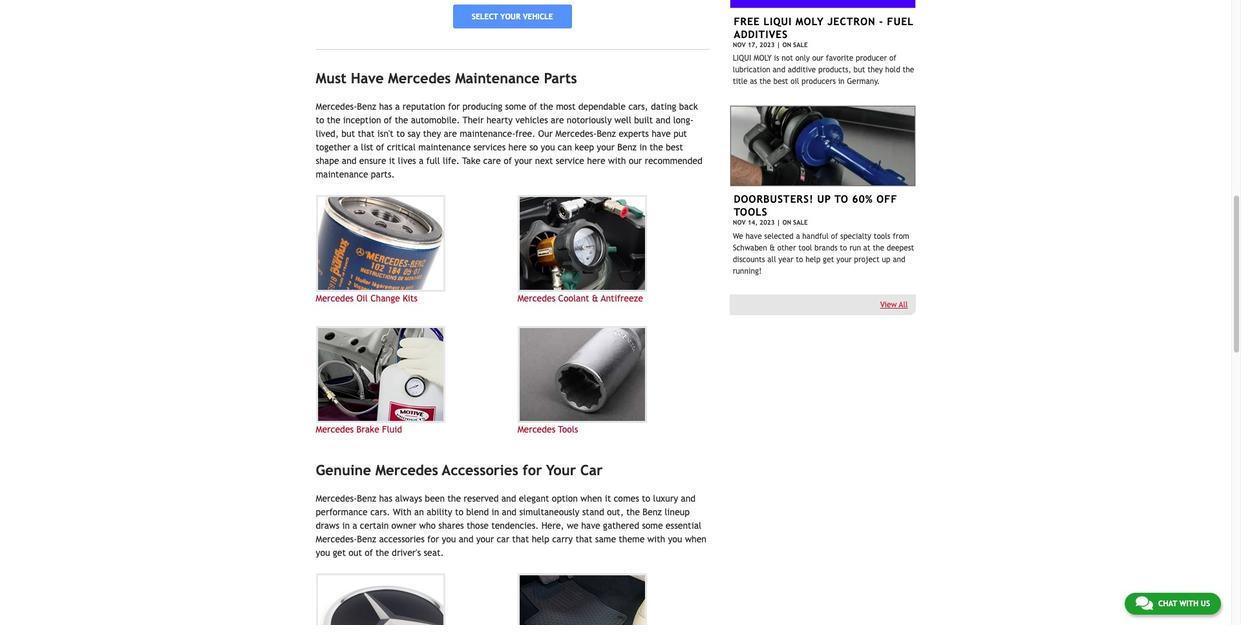 Task type: vqa. For each thing, say whether or not it's contained in the screenshot.
necessary.
no



Task type: locate. For each thing, give the bounding box(es) containing it.
mercedes for mercedes oil change kits
[[316, 293, 354, 304]]

2 has from the top
[[379, 494, 392, 504]]

2 2023 from the top
[[760, 219, 775, 226]]

1 vertical spatial on
[[782, 219, 791, 226]]

0 vertical spatial on
[[782, 41, 791, 48]]

our down experts
[[629, 156, 642, 166]]

tool
[[798, 243, 812, 253]]

1 vertical spatial sale
[[793, 219, 808, 226]]

has
[[379, 101, 392, 112], [379, 494, 392, 504]]

0 horizontal spatial liqui
[[733, 54, 751, 63]]

your inside doorbusters! up to 60% off tools nov 14, 2023 | on sale we have selected a handful of specialty tools from schwaben & other tool brands to run at the deepest discounts all year to help get your project up and running!
[[836, 255, 852, 264]]

0 vertical spatial moly
[[796, 15, 824, 28]]

1 vertical spatial maintenance
[[316, 169, 368, 180]]

0 horizontal spatial some
[[505, 101, 526, 112]]

your down run
[[836, 255, 852, 264]]

1 horizontal spatial &
[[770, 243, 775, 253]]

2 horizontal spatial for
[[523, 462, 542, 479]]

with inside mercedes-benz has a reputation for producing some of the most dependable cars, dating back to the inception of the automobile. their hearty vehicles are notoriously well built and long- lived, but that isn't to say they are maintenance-free. our mercedes-benz experts have put together a list of critical maintenance services here so you can keep your benz in the best shape and ensure it lives a full life. take care of your next service here with our recommended maintenance parts.
[[608, 156, 626, 166]]

but up 'germany.'
[[854, 66, 865, 75]]

your
[[546, 462, 576, 479]]

1 horizontal spatial they
[[868, 66, 883, 75]]

so
[[529, 142, 538, 152]]

a up "tool"
[[796, 232, 800, 241]]

0 vertical spatial have
[[652, 129, 671, 139]]

car
[[497, 534, 509, 545]]

with right theme
[[647, 534, 665, 545]]

our inside mercedes-benz has a reputation for producing some of the most dependable cars, dating back to the inception of the automobile. their hearty vehicles are notoriously well built and long- lived, but that isn't to say they are maintenance-free. our mercedes-benz experts have put together a list of critical maintenance services here so you can keep your benz in the best shape and ensure it lives a full life. take care of your next service here with our recommended maintenance parts.
[[629, 156, 642, 166]]

0 vertical spatial get
[[823, 255, 834, 264]]

maintenance down shape
[[316, 169, 368, 180]]

we
[[567, 521, 578, 531]]

1 sale from the top
[[793, 41, 808, 48]]

0 vertical spatial tools
[[734, 206, 768, 219]]

to left say
[[396, 129, 405, 139]]

sale up handful
[[793, 219, 808, 226]]

accessories
[[379, 534, 425, 545]]

liqui up additives
[[764, 15, 792, 28]]

mercedes- down the draws
[[316, 534, 357, 545]]

1 horizontal spatial help
[[805, 255, 821, 264]]

1 horizontal spatial it
[[605, 494, 611, 504]]

view all link
[[880, 300, 908, 309]]

mercedes coolant & antifreeze link
[[518, 195, 709, 306]]

0 horizontal spatial that
[[358, 129, 375, 139]]

1 vertical spatial 2023
[[760, 219, 775, 226]]

in down performance
[[342, 521, 350, 531]]

they down producer
[[868, 66, 883, 75]]

producing
[[463, 101, 502, 112]]

get inside doorbusters! up to 60% off tools nov 14, 2023 | on sale we have selected a handful of specialty tools from schwaben & other tool brands to run at the deepest discounts all year to help get your project up and running!
[[823, 255, 834, 264]]

who
[[419, 521, 436, 531]]

2 horizontal spatial have
[[746, 232, 762, 241]]

1 horizontal spatial are
[[551, 115, 564, 125]]

are down most
[[551, 115, 564, 125]]

1 nov from the top
[[733, 41, 746, 48]]

benz down certain
[[357, 534, 376, 545]]

has inside mercedes-benz has always been the reserved and elegant option when it comes to luxury and performance cars. with an ability to blend in and simultaneously stand out, the benz lineup draws in a certain owner who shares those tendencies. here, we have gathered some essential mercedes-benz accessories for you and your car that help carry that same theme with you when you get out of the driver's seat.
[[379, 494, 392, 504]]

and inside "free liqui moly jectron - fuel additives nov 17, 2023 | on sale liqui moly is not only our favorite producer of lubrication and additive products, but they hold the title as the best oil producers in germany."
[[773, 66, 785, 75]]

0 vertical spatial our
[[812, 54, 824, 63]]

our inside "free liqui moly jectron - fuel additives nov 17, 2023 | on sale liqui moly is not only our favorite producer of lubrication and additive products, but they hold the title as the best oil producers in germany."
[[812, 54, 824, 63]]

1 vertical spatial but
[[341, 129, 355, 139]]

best inside "free liqui moly jectron - fuel additives nov 17, 2023 | on sale liqui moly is not only our favorite producer of lubrication and additive products, but they hold the title as the best oil producers in germany."
[[773, 77, 788, 86]]

our right only
[[812, 54, 824, 63]]

2 nov from the top
[[733, 219, 746, 226]]

and down deepest
[[893, 255, 905, 264]]

parts
[[544, 70, 577, 87]]

0 horizontal spatial here
[[508, 142, 527, 152]]

of right out
[[365, 548, 373, 558]]

you down essential
[[668, 534, 682, 545]]

2023 down additives
[[760, 41, 775, 48]]

say
[[407, 129, 420, 139]]

put
[[673, 129, 687, 139]]

discounts
[[733, 255, 765, 264]]

0 vertical spatial has
[[379, 101, 392, 112]]

mercedes left oil at the top left of page
[[316, 293, 354, 304]]

of up brands
[[831, 232, 838, 241]]

reserved
[[464, 494, 499, 504]]

you down shares
[[442, 534, 456, 545]]

your down so
[[515, 156, 532, 166]]

1 horizontal spatial when
[[685, 534, 707, 545]]

best
[[773, 77, 788, 86], [666, 142, 683, 152]]

your down those
[[476, 534, 494, 545]]

it
[[389, 156, 395, 166], [605, 494, 611, 504]]

in down products, at the right
[[838, 77, 845, 86]]

for up automobile.
[[448, 101, 460, 112]]

on up selected
[[782, 219, 791, 226]]

0 horizontal spatial when
[[581, 494, 602, 504]]

1 vertical spatial liqui
[[733, 54, 751, 63]]

0 vertical spatial &
[[770, 243, 775, 253]]

a left full
[[419, 156, 424, 166]]

has up isn't
[[379, 101, 392, 112]]

critical
[[387, 142, 416, 152]]

and down is
[[773, 66, 785, 75]]

nov inside "free liqui moly jectron - fuel additives nov 17, 2023 | on sale liqui moly is not only our favorite producer of lubrication and additive products, but they hold the title as the best oil producers in germany."
[[733, 41, 746, 48]]

0 horizontal spatial for
[[427, 534, 439, 545]]

nov inside doorbusters! up to 60% off tools nov 14, 2023 | on sale we have selected a handful of specialty tools from schwaben & other tool brands to run at the deepest discounts all year to help get your project up and running!
[[733, 219, 746, 226]]

of up isn't
[[384, 115, 392, 125]]

in inside "free liqui moly jectron - fuel additives nov 17, 2023 | on sale liqui moly is not only our favorite producer of lubrication and additive products, but they hold the title as the best oil producers in germany."
[[838, 77, 845, 86]]

when
[[581, 494, 602, 504], [685, 534, 707, 545]]

they inside "free liqui moly jectron - fuel additives nov 17, 2023 | on sale liqui moly is not only our favorite producer of lubrication and additive products, but they hold the title as the best oil producers in germany."
[[868, 66, 883, 75]]

mercedes- up the keep in the top left of the page
[[555, 129, 597, 139]]

some up theme
[[642, 521, 663, 531]]

the inside doorbusters! up to 60% off tools nov 14, 2023 | on sale we have selected a handful of specialty tools from schwaben & other tool brands to run at the deepest discounts all year to help get your project up and running!
[[873, 243, 884, 253]]

change
[[370, 293, 400, 304]]

experts
[[619, 129, 649, 139]]

tools up 14,
[[734, 206, 768, 219]]

0 horizontal spatial moly
[[754, 54, 772, 63]]

up
[[817, 193, 831, 206]]

1 horizontal spatial here
[[587, 156, 605, 166]]

a left list
[[353, 142, 358, 152]]

0 vertical spatial they
[[868, 66, 883, 75]]

lives
[[398, 156, 416, 166]]

0 vertical spatial 2023
[[760, 41, 775, 48]]

1 horizontal spatial with
[[647, 534, 665, 545]]

0 vertical spatial best
[[773, 77, 788, 86]]

cars.
[[370, 507, 390, 517]]

1 horizontal spatial for
[[448, 101, 460, 112]]

1 vertical spatial with
[[647, 534, 665, 545]]

| up selected
[[777, 219, 780, 226]]

1 horizontal spatial get
[[823, 255, 834, 264]]

1 vertical spatial some
[[642, 521, 663, 531]]

are down automobile.
[[444, 129, 457, 139]]

| up is
[[777, 41, 780, 48]]

for up seat.
[[427, 534, 439, 545]]

been
[[425, 494, 445, 504]]

lived,
[[316, 129, 339, 139]]

brands
[[814, 243, 838, 253]]

on up not
[[782, 41, 791, 48]]

0 horizontal spatial have
[[581, 521, 600, 531]]

some inside mercedes-benz has always been the reserved and elegant option when it comes to luxury and performance cars. with an ability to blend in and simultaneously stand out, the benz lineup draws in a certain owner who shares those tendencies. here, we have gathered some essential mercedes-benz accessories for you and your car that help carry that same theme with you when you get out of the driver's seat.
[[642, 521, 663, 531]]

0 vertical spatial with
[[608, 156, 626, 166]]

here down the keep in the top left of the page
[[587, 156, 605, 166]]

it left lives
[[389, 156, 395, 166]]

brake
[[356, 425, 379, 435]]

tools inside 'mercedes tools' link
[[558, 425, 578, 435]]

mercedes up always
[[375, 462, 438, 479]]

mercedes benz floor mats image
[[518, 574, 647, 626]]

1 vertical spatial help
[[532, 534, 549, 545]]

& up all
[[770, 243, 775, 253]]

0 vertical spatial but
[[854, 66, 865, 75]]

0 horizontal spatial help
[[532, 534, 549, 545]]

doorbusters!
[[734, 193, 814, 206]]

0 vertical spatial some
[[505, 101, 526, 112]]

60%
[[852, 193, 873, 206]]

mercedes up reputation
[[388, 70, 451, 87]]

to
[[316, 115, 324, 125], [396, 129, 405, 139], [840, 243, 847, 253], [796, 255, 803, 264], [642, 494, 650, 504], [455, 507, 463, 517]]

nov left 14,
[[733, 219, 746, 226]]

luxury
[[653, 494, 678, 504]]

1 vertical spatial get
[[333, 548, 346, 558]]

& right coolant
[[592, 293, 598, 304]]

to
[[835, 193, 849, 206]]

0 horizontal spatial &
[[592, 293, 598, 304]]

benz up "cars."
[[357, 494, 376, 504]]

mercedes for mercedes tools
[[518, 425, 555, 435]]

0 horizontal spatial it
[[389, 156, 395, 166]]

2 sale from the top
[[793, 219, 808, 226]]

the
[[903, 66, 914, 75], [760, 77, 771, 86], [540, 101, 553, 112], [327, 115, 340, 125], [395, 115, 408, 125], [650, 142, 663, 152], [873, 243, 884, 253], [447, 494, 461, 504], [626, 507, 640, 517], [376, 548, 389, 558]]

and down 'dating'
[[656, 115, 670, 125]]

doorbusters! up to 60% off tools nov 14, 2023 | on sale we have selected a handful of specialty tools from schwaben & other tool brands to run at the deepest discounts all year to help get your project up and running!
[[733, 193, 914, 276]]

& inside doorbusters! up to 60% off tools nov 14, 2023 | on sale we have selected a handful of specialty tools from schwaben & other tool brands to run at the deepest discounts all year to help get your project up and running!
[[770, 243, 775, 253]]

for up elegant
[[523, 462, 542, 479]]

sale
[[793, 41, 808, 48], [793, 219, 808, 226]]

notoriously
[[567, 115, 612, 125]]

the down comes
[[626, 507, 640, 517]]

2 | from the top
[[777, 219, 780, 226]]

here,
[[541, 521, 564, 531]]

sale inside doorbusters! up to 60% off tools nov 14, 2023 | on sale we have selected a handful of specialty tools from schwaben & other tool brands to run at the deepest discounts all year to help get your project up and running!
[[793, 219, 808, 226]]

0 horizontal spatial get
[[333, 548, 346, 558]]

2 vertical spatial have
[[581, 521, 600, 531]]

0 horizontal spatial but
[[341, 129, 355, 139]]

moly down free liqui moly jectron - fuel additives image
[[796, 15, 824, 28]]

1 horizontal spatial some
[[642, 521, 663, 531]]

it inside mercedes-benz has a reputation for producing some of the most dependable cars, dating back to the inception of the automobile. their hearty vehicles are notoriously well built and long- lived, but that isn't to say they are maintenance-free. our mercedes-benz experts have put together a list of critical maintenance services here so you can keep your benz in the best shape and ensure it lives a full life. take care of your next service here with our recommended maintenance parts.
[[389, 156, 395, 166]]

sale up only
[[793, 41, 808, 48]]

fluid
[[382, 425, 402, 435]]

help inside doorbusters! up to 60% off tools nov 14, 2023 | on sale we have selected a handful of specialty tools from schwaben & other tool brands to run at the deepest discounts all year to help get your project up and running!
[[805, 255, 821, 264]]

1 vertical spatial nov
[[733, 219, 746, 226]]

0 horizontal spatial with
[[608, 156, 626, 166]]

0 vertical spatial help
[[805, 255, 821, 264]]

has for inception
[[379, 101, 392, 112]]

2023 right 14,
[[760, 219, 775, 226]]

get inside mercedes-benz has always been the reserved and elegant option when it comes to luxury and performance cars. with an ability to blend in and simultaneously stand out, the benz lineup draws in a certain owner who shares those tendencies. here, we have gathered some essential mercedes-benz accessories for you and your car that help carry that same theme with you when you get out of the driver's seat.
[[333, 548, 346, 558]]

that up list
[[358, 129, 375, 139]]

of inside mercedes-benz has always been the reserved and elegant option when it comes to luxury and performance cars. with an ability to blend in and simultaneously stand out, the benz lineup draws in a certain owner who shares those tendencies. here, we have gathered some essential mercedes-benz accessories for you and your car that help carry that same theme with you when you get out of the driver's seat.
[[365, 548, 373, 558]]

genuine mercedes brake fluid image
[[316, 326, 445, 423]]

that
[[358, 129, 375, 139], [512, 534, 529, 545], [576, 534, 592, 545]]

1 vertical spatial they
[[423, 129, 441, 139]]

back
[[679, 101, 698, 112]]

has up "cars."
[[379, 494, 392, 504]]

1 horizontal spatial liqui
[[764, 15, 792, 28]]

1 vertical spatial tools
[[558, 425, 578, 435]]

have up schwaben
[[746, 232, 762, 241]]

0 vertical spatial it
[[389, 156, 395, 166]]

of up hold
[[889, 54, 896, 63]]

on
[[782, 41, 791, 48], [782, 219, 791, 226]]

a down performance
[[352, 521, 357, 531]]

free
[[734, 15, 760, 28]]

have down 'stand' at the left
[[581, 521, 600, 531]]

liqui up the lubrication
[[733, 54, 751, 63]]

0 vertical spatial for
[[448, 101, 460, 112]]

out,
[[607, 507, 624, 517]]

with left 'us'
[[1179, 600, 1198, 609]]

vehicle
[[523, 12, 553, 21]]

hearty
[[486, 115, 513, 125]]

mercedes left coolant
[[518, 293, 555, 304]]

essential
[[666, 521, 701, 531]]

that inside mercedes-benz has a reputation for producing some of the most dependable cars, dating back to the inception of the automobile. their hearty vehicles are notoriously well built and long- lived, but that isn't to say they are maintenance-free. our mercedes-benz experts have put together a list of critical maintenance services here so you can keep your benz in the best shape and ensure it lives a full life. take care of your next service here with our recommended maintenance parts.
[[358, 129, 375, 139]]

2 vertical spatial for
[[427, 534, 439, 545]]

a
[[395, 101, 400, 112], [353, 142, 358, 152], [419, 156, 424, 166], [796, 232, 800, 241], [352, 521, 357, 531]]

1 vertical spatial have
[[746, 232, 762, 241]]

get left out
[[333, 548, 346, 558]]

0 vertical spatial here
[[508, 142, 527, 152]]

mercedes left brake
[[316, 425, 354, 435]]

2 horizontal spatial with
[[1179, 600, 1198, 609]]

services
[[473, 142, 506, 152]]

0 vertical spatial maintenance
[[418, 142, 471, 152]]

has inside mercedes-benz has a reputation for producing some of the most dependable cars, dating back to the inception of the automobile. their hearty vehicles are notoriously well built and long- lived, but that isn't to say they are maintenance-free. our mercedes-benz experts have put together a list of critical maintenance services here so you can keep your benz in the best shape and ensure it lives a full life. take care of your next service here with our recommended maintenance parts.
[[379, 101, 392, 112]]

1 horizontal spatial best
[[773, 77, 788, 86]]

best up recommended
[[666, 142, 683, 152]]

help down "tool"
[[805, 255, 821, 264]]

have left put
[[652, 129, 671, 139]]

have inside mercedes-benz has always been the reserved and elegant option when it comes to luxury and performance cars. with an ability to blend in and simultaneously stand out, the benz lineup draws in a certain owner who shares those tendencies. here, we have gathered some essential mercedes-benz accessories for you and your car that help carry that same theme with you when you get out of the driver's seat.
[[581, 521, 600, 531]]

dependable
[[578, 101, 626, 112]]

the left most
[[540, 101, 553, 112]]

the up recommended
[[650, 142, 663, 152]]

draws
[[316, 521, 339, 531]]

to left luxury
[[642, 494, 650, 504]]

0 horizontal spatial they
[[423, 129, 441, 139]]

but down inception
[[341, 129, 355, 139]]

1 horizontal spatial our
[[812, 54, 824, 63]]

0 vertical spatial sale
[[793, 41, 808, 48]]

liqui
[[764, 15, 792, 28], [733, 54, 751, 63]]

0 horizontal spatial best
[[666, 142, 683, 152]]

best inside mercedes-benz has a reputation for producing some of the most dependable cars, dating back to the inception of the automobile. their hearty vehicles are notoriously well built and long- lived, but that isn't to say they are maintenance-free. our mercedes-benz experts have put together a list of critical maintenance services here so you can keep your benz in the best shape and ensure it lives a full life. take care of your next service here with our recommended maintenance parts.
[[666, 142, 683, 152]]

1 vertical spatial has
[[379, 494, 392, 504]]

cars,
[[628, 101, 648, 112]]

driver's
[[392, 548, 421, 558]]

free liqui moly jectron - fuel additives link
[[734, 15, 914, 41]]

1 vertical spatial here
[[587, 156, 605, 166]]

0 vertical spatial liqui
[[764, 15, 792, 28]]

1 | from the top
[[777, 41, 780, 48]]

when up 'stand' at the left
[[581, 494, 602, 504]]

1 vertical spatial it
[[605, 494, 611, 504]]

best left oil
[[773, 77, 788, 86]]

help down here,
[[532, 534, 549, 545]]

0 vertical spatial |
[[777, 41, 780, 48]]

title
[[733, 77, 748, 86]]

get down brands
[[823, 255, 834, 264]]

1 vertical spatial our
[[629, 156, 642, 166]]

0 horizontal spatial tools
[[558, 425, 578, 435]]

genuine
[[316, 462, 371, 479]]

to left run
[[840, 243, 847, 253]]

maintenance up life.
[[418, 142, 471, 152]]

with down experts
[[608, 156, 626, 166]]

of right care at the left top
[[504, 156, 512, 166]]

in right "blend"
[[492, 507, 499, 517]]

1 on from the top
[[782, 41, 791, 48]]

in inside mercedes-benz has a reputation for producing some of the most dependable cars, dating back to the inception of the automobile. their hearty vehicles are notoriously well built and long- lived, but that isn't to say they are maintenance-free. our mercedes-benz experts have put together a list of critical maintenance services here so you can keep your benz in the best shape and ensure it lives a full life. take care of your next service here with our recommended maintenance parts.
[[639, 142, 647, 152]]

1 vertical spatial are
[[444, 129, 457, 139]]

1 horizontal spatial have
[[652, 129, 671, 139]]

full
[[426, 156, 440, 166]]

hold
[[885, 66, 900, 75]]

1 vertical spatial best
[[666, 142, 683, 152]]

0 vertical spatial when
[[581, 494, 602, 504]]

benz down well
[[597, 129, 616, 139]]

1 has from the top
[[379, 101, 392, 112]]

1 vertical spatial |
[[777, 219, 780, 226]]

1 horizontal spatial but
[[854, 66, 865, 75]]

the up say
[[395, 115, 408, 125]]

together
[[316, 142, 351, 152]]

and up tendencies.
[[502, 507, 517, 517]]

they inside mercedes-benz has a reputation for producing some of the most dependable cars, dating back to the inception of the automobile. their hearty vehicles are notoriously well built and long- lived, but that isn't to say they are maintenance-free. our mercedes-benz experts have put together a list of critical maintenance services here so you can keep your benz in the best shape and ensure it lives a full life. take care of your next service here with our recommended maintenance parts.
[[423, 129, 441, 139]]

1 2023 from the top
[[760, 41, 775, 48]]

mercedes benz emblems image
[[316, 574, 445, 626]]

and inside doorbusters! up to 60% off tools nov 14, 2023 | on sale we have selected a handful of specialty tools from schwaben & other tool brands to run at the deepest discounts all year to help get your project up and running!
[[893, 255, 905, 264]]

mercedes tools link
[[518, 326, 709, 437]]

for inside mercedes-benz has a reputation for producing some of the most dependable cars, dating back to the inception of the automobile. their hearty vehicles are notoriously well built and long- lived, but that isn't to say they are maintenance-free. our mercedes-benz experts have put together a list of critical maintenance services here so you can keep your benz in the best shape and ensure it lives a full life. take care of your next service here with our recommended maintenance parts.
[[448, 101, 460, 112]]

0 vertical spatial nov
[[733, 41, 746, 48]]

1 horizontal spatial tools
[[734, 206, 768, 219]]

maintenance-
[[460, 129, 515, 139]]

it up out,
[[605, 494, 611, 504]]

2 on from the top
[[782, 219, 791, 226]]

when down essential
[[685, 534, 707, 545]]

0 horizontal spatial our
[[629, 156, 642, 166]]

automobile.
[[411, 115, 460, 125]]

lineup
[[665, 507, 690, 517]]

your
[[500, 12, 521, 21], [597, 142, 615, 152], [515, 156, 532, 166], [836, 255, 852, 264], [476, 534, 494, 545]]

1 horizontal spatial maintenance
[[418, 142, 471, 152]]



Task type: describe. For each thing, give the bounding box(es) containing it.
keep
[[575, 142, 594, 152]]

help inside mercedes-benz has always been the reserved and elegant option when it comes to luxury and performance cars. with an ability to blend in and simultaneously stand out, the benz lineup draws in a certain owner who shares those tendencies. here, we have gathered some essential mercedes-benz accessories for you and your car that help carry that same theme with you when you get out of the driver's seat.
[[532, 534, 549, 545]]

0 horizontal spatial maintenance
[[316, 169, 368, 180]]

specialty
[[840, 232, 871, 241]]

mercedes coolant & antifreeze
[[518, 293, 643, 304]]

recommended
[[645, 156, 702, 166]]

those
[[467, 521, 489, 531]]

mercedes benz oil change kits image
[[316, 195, 445, 292]]

our
[[538, 129, 553, 139]]

oil
[[791, 77, 799, 86]]

elegant
[[519, 494, 549, 504]]

take
[[462, 156, 480, 166]]

out
[[349, 548, 362, 558]]

must have mercedes maintenance parts
[[316, 70, 577, 87]]

owner
[[391, 521, 416, 531]]

stand
[[582, 507, 604, 517]]

mercedes for mercedes coolant & antifreeze
[[518, 293, 555, 304]]

mercedes brake fluid link
[[316, 326, 507, 437]]

have
[[351, 70, 384, 87]]

year
[[778, 255, 794, 264]]

14,
[[748, 219, 758, 226]]

the right been
[[447, 494, 461, 504]]

most
[[556, 101, 576, 112]]

tools inside doorbusters! up to 60% off tools nov 14, 2023 | on sale we have selected a handful of specialty tools from schwaben & other tool brands to run at the deepest discounts all year to help get your project up and running!
[[734, 206, 768, 219]]

and down those
[[459, 534, 473, 545]]

doorbusters! up to 60% off tools image
[[730, 105, 916, 187]]

has for cars.
[[379, 494, 392, 504]]

up
[[882, 255, 890, 264]]

select
[[472, 12, 498, 21]]

can
[[558, 142, 572, 152]]

not
[[782, 54, 793, 63]]

mercedes benz tools image
[[518, 326, 647, 423]]

| inside "free liqui moly jectron - fuel additives nov 17, 2023 | on sale liqui moly is not only our favorite producer of lubrication and additive products, but they hold the title as the best oil producers in germany."
[[777, 41, 780, 48]]

to down "tool"
[[796, 255, 803, 264]]

0 vertical spatial are
[[551, 115, 564, 125]]

sale inside "free liqui moly jectron - fuel additives nov 17, 2023 | on sale liqui moly is not only our favorite producer of lubrication and additive products, but they hold the title as the best oil producers in germany."
[[793, 41, 808, 48]]

but inside mercedes-benz has a reputation for producing some of the most dependable cars, dating back to the inception of the automobile. their hearty vehicles are notoriously well built and long- lived, but that isn't to say they are maintenance-free. our mercedes-benz experts have put together a list of critical maintenance services here so you can keep your benz in the best shape and ensure it lives a full life. take care of your next service here with our recommended maintenance parts.
[[341, 129, 355, 139]]

mercedes oil change kits
[[316, 293, 418, 304]]

fuel
[[887, 15, 914, 28]]

select your vehicle button
[[453, 5, 572, 29]]

2 vertical spatial with
[[1179, 600, 1198, 609]]

oil
[[356, 293, 368, 304]]

your right the keep in the top left of the page
[[597, 142, 615, 152]]

the up lived,
[[327, 115, 340, 125]]

additives
[[734, 28, 788, 41]]

free liqui moly jectron - fuel additives image
[[730, 0, 916, 9]]

| inside doorbusters! up to 60% off tools nov 14, 2023 | on sale we have selected a handful of specialty tools from schwaben & other tool brands to run at the deepest discounts all year to help get your project up and running!
[[777, 219, 780, 226]]

2 horizontal spatial that
[[576, 534, 592, 545]]

only
[[795, 54, 810, 63]]

with
[[393, 507, 411, 517]]

must
[[316, 70, 347, 87]]

deepest
[[887, 243, 914, 253]]

always
[[395, 494, 422, 504]]

additive
[[788, 66, 816, 75]]

1 horizontal spatial that
[[512, 534, 529, 545]]

performance
[[316, 507, 368, 517]]

maintenance
[[455, 70, 540, 87]]

you inside mercedes-benz has a reputation for producing some of the most dependable cars, dating back to the inception of the automobile. their hearty vehicles are notoriously well built and long- lived, but that isn't to say they are maintenance-free. our mercedes-benz experts have put together a list of critical maintenance services here so you can keep your benz in the best shape and ensure it lives a full life. take care of your next service here with our recommended maintenance parts.
[[541, 142, 555, 152]]

mercedes- up performance
[[316, 494, 357, 504]]

have inside doorbusters! up to 60% off tools nov 14, 2023 | on sale we have selected a handful of specialty tools from schwaben & other tool brands to run at the deepest discounts all year to help get your project up and running!
[[746, 232, 762, 241]]

care
[[483, 156, 501, 166]]

1 vertical spatial moly
[[754, 54, 772, 63]]

accessories
[[442, 462, 518, 479]]

list
[[361, 142, 373, 152]]

parts.
[[371, 169, 395, 180]]

0 horizontal spatial are
[[444, 129, 457, 139]]

ability
[[427, 507, 452, 517]]

it inside mercedes-benz has always been the reserved and elegant option when it comes to luxury and performance cars. with an ability to blend in and simultaneously stand out, the benz lineup draws in a certain owner who shares those tendencies. here, we have gathered some essential mercedes-benz accessories for you and your car that help carry that same theme with you when you get out of the driver's seat.
[[605, 494, 611, 504]]

mercedes benz coolant & antifreeze image
[[518, 195, 647, 292]]

but inside "free liqui moly jectron - fuel additives nov 17, 2023 | on sale liqui moly is not only our favorite producer of lubrication and additive products, but they hold the title as the best oil producers in germany."
[[854, 66, 865, 75]]

genuine mercedes accessories for your car
[[316, 462, 603, 479]]

an
[[414, 507, 424, 517]]

service
[[556, 156, 584, 166]]

the right as
[[760, 77, 771, 86]]

the right hold
[[903, 66, 914, 75]]

producers
[[801, 77, 836, 86]]

a inside mercedes-benz has always been the reserved and elegant option when it comes to luxury and performance cars. with an ability to blend in and simultaneously stand out, the benz lineup draws in a certain owner who shares those tendencies. here, we have gathered some essential mercedes-benz accessories for you and your car that help carry that same theme with you when you get out of the driver's seat.
[[352, 521, 357, 531]]

schwaben
[[733, 243, 767, 253]]

view all
[[880, 300, 908, 309]]

on inside doorbusters! up to 60% off tools nov 14, 2023 | on sale we have selected a handful of specialty tools from schwaben & other tool brands to run at the deepest discounts all year to help get your project up and running!
[[782, 219, 791, 226]]

same
[[595, 534, 616, 545]]

with inside mercedes-benz has always been the reserved and elegant option when it comes to luxury and performance cars. with an ability to blend in and simultaneously stand out, the benz lineup draws in a certain owner who shares those tendencies. here, we have gathered some essential mercedes-benz accessories for you and your car that help carry that same theme with you when you get out of the driver's seat.
[[647, 534, 665, 545]]

mercedes brake fluid
[[316, 425, 402, 435]]

1 horizontal spatial moly
[[796, 15, 824, 28]]

handful
[[802, 232, 829, 241]]

on inside "free liqui moly jectron - fuel additives nov 17, 2023 | on sale liqui moly is not only our favorite producer of lubrication and additive products, but they hold the title as the best oil producers in germany."
[[782, 41, 791, 48]]

to up shares
[[455, 507, 463, 517]]

to up lived,
[[316, 115, 324, 125]]

your inside button
[[500, 12, 521, 21]]

-
[[879, 15, 883, 28]]

project
[[854, 255, 880, 264]]

at
[[863, 243, 870, 253]]

you down the draws
[[316, 548, 330, 558]]

1 vertical spatial for
[[523, 462, 542, 479]]

isn't
[[377, 129, 394, 139]]

blend
[[466, 507, 489, 517]]

gathered
[[603, 521, 639, 531]]

and up lineup
[[681, 494, 696, 504]]

of right list
[[376, 142, 384, 152]]

certain
[[360, 521, 389, 531]]

antifreeze
[[601, 293, 643, 304]]

mercedes for mercedes brake fluid
[[316, 425, 354, 435]]

mercedes oil change kits link
[[316, 195, 507, 306]]

1 vertical spatial &
[[592, 293, 598, 304]]

17,
[[748, 41, 758, 48]]

all
[[767, 255, 776, 264]]

2023 inside "free liqui moly jectron - fuel additives nov 17, 2023 | on sale liqui moly is not only our favorite producer of lubrication and additive products, but they hold the title as the best oil producers in germany."
[[760, 41, 775, 48]]

select your vehicle
[[472, 12, 553, 21]]

comes
[[614, 494, 639, 504]]

1 vertical spatial when
[[685, 534, 707, 545]]

2023 inside doorbusters! up to 60% off tools nov 14, 2023 | on sale we have selected a handful of specialty tools from schwaben & other tool brands to run at the deepest discounts all year to help get your project up and running!
[[760, 219, 775, 226]]

a inside doorbusters! up to 60% off tools nov 14, 2023 | on sale we have selected a handful of specialty tools from schwaben & other tool brands to run at the deepest discounts all year to help get your project up and running!
[[796, 232, 800, 241]]

benz up inception
[[357, 101, 376, 112]]

run
[[849, 243, 861, 253]]

tendencies.
[[491, 521, 539, 531]]

shape
[[316, 156, 339, 166]]

benz down luxury
[[643, 507, 662, 517]]

benz down experts
[[617, 142, 637, 152]]

we
[[733, 232, 743, 241]]

free.
[[515, 129, 535, 139]]

a left reputation
[[395, 101, 400, 112]]

comments image
[[1136, 596, 1153, 611]]

of inside doorbusters! up to 60% off tools nov 14, 2023 | on sale we have selected a handful of specialty tools from schwaben & other tool brands to run at the deepest discounts all year to help get your project up and running!
[[831, 232, 838, 241]]

your inside mercedes-benz has always been the reserved and elegant option when it comes to luxury and performance cars. with an ability to blend in and simultaneously stand out, the benz lineup draws in a certain owner who shares those tendencies. here, we have gathered some essential mercedes-benz accessories for you and your car that help carry that same theme with you when you get out of the driver's seat.
[[476, 534, 494, 545]]

selected
[[764, 232, 794, 241]]

mercedes tools
[[518, 425, 578, 435]]

simultaneously
[[519, 507, 579, 517]]

car
[[580, 462, 603, 479]]

other
[[777, 243, 796, 253]]

have inside mercedes-benz has a reputation for producing some of the most dependable cars, dating back to the inception of the automobile. their hearty vehicles are notoriously well built and long- lived, but that isn't to say they are maintenance-free. our mercedes-benz experts have put together a list of critical maintenance services here so you can keep your benz in the best shape and ensure it lives a full life. take care of your next service here with our recommended maintenance parts.
[[652, 129, 671, 139]]

and down together
[[342, 156, 357, 166]]

well
[[614, 115, 631, 125]]

of inside "free liqui moly jectron - fuel additives nov 17, 2023 | on sale liqui moly is not only our favorite producer of lubrication and additive products, but they hold the title as the best oil producers in germany."
[[889, 54, 896, 63]]

for inside mercedes-benz has always been the reserved and elegant option when it comes to luxury and performance cars. with an ability to blend in and simultaneously stand out, the benz lineup draws in a certain owner who shares those tendencies. here, we have gathered some essential mercedes-benz accessories for you and your car that help carry that same theme with you when you get out of the driver's seat.
[[427, 534, 439, 545]]

the down accessories
[[376, 548, 389, 558]]

of up the vehicles
[[529, 101, 537, 112]]

jectron
[[827, 15, 875, 28]]

lubrication
[[733, 66, 770, 75]]

and left elegant
[[501, 494, 516, 504]]

us
[[1201, 600, 1210, 609]]

mercedes- up lived,
[[316, 101, 357, 112]]

some inside mercedes-benz has a reputation for producing some of the most dependable cars, dating back to the inception of the automobile. their hearty vehicles are notoriously well built and long- lived, but that isn't to say they are maintenance-free. our mercedes-benz experts have put together a list of critical maintenance services here so you can keep your benz in the best shape and ensure it lives a full life. take care of your next service here with our recommended maintenance parts.
[[505, 101, 526, 112]]

coolant
[[558, 293, 589, 304]]

germany.
[[847, 77, 880, 86]]

tools
[[874, 232, 890, 241]]

view
[[880, 300, 897, 309]]



